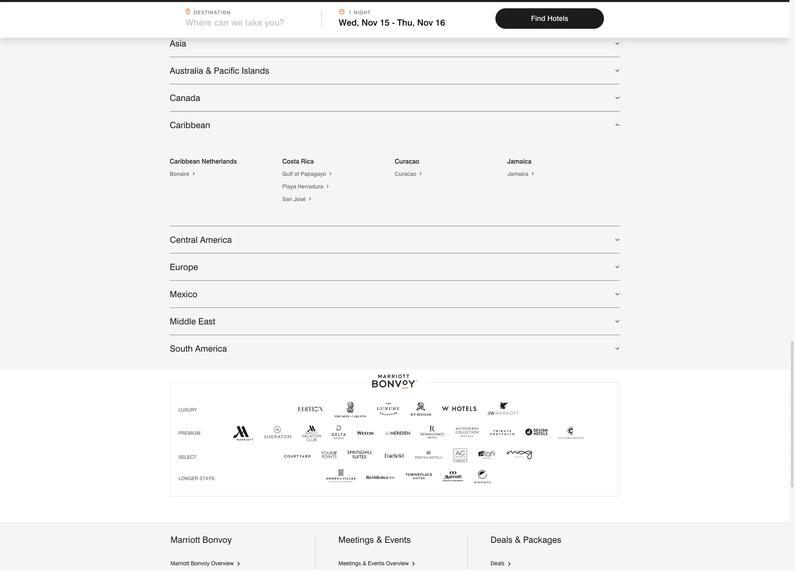 Task type: describe. For each thing, give the bounding box(es) containing it.
meetings for meetings & events overview
[[339, 561, 361, 567]]

playa herradura link
[[282, 183, 330, 190]]

1 night wed, nov 15 - thu, nov 16
[[339, 9, 445, 28]]

arrow right image for deals & packages
[[505, 561, 513, 568]]

bonaire
[[170, 171, 191, 177]]

1 jamaica from the top
[[507, 158, 532, 165]]

america for south america
[[195, 344, 227, 354]]

costa rica
[[282, 158, 314, 165]]

events for meetings & events overview
[[368, 561, 385, 567]]

netherlands
[[202, 158, 237, 165]]

events for meetings & events
[[385, 535, 411, 546]]

deals for deals & packages
[[491, 535, 513, 546]]

bonvoy for marriott bonvoy overview
[[191, 561, 210, 567]]

none search field containing wed, nov 15 - thu, nov 16
[[0, 2, 790, 38]]

caribbean for caribbean
[[170, 120, 210, 130]]

Destination text field
[[186, 17, 306, 28]]

longer
[[178, 476, 198, 482]]

arrow right image for jamaica
[[530, 171, 536, 177]]

15
[[380, 17, 390, 28]]

-
[[392, 17, 395, 28]]

premium
[[178, 431, 201, 437]]

san josé link
[[282, 196, 313, 202]]

australia
[[170, 65, 203, 76]]

playa
[[282, 183, 296, 190]]

packages
[[523, 535, 561, 546]]

select
[[178, 455, 197, 461]]

luxury
[[178, 407, 197, 413]]

& for meetings & events overview
[[363, 561, 366, 567]]

josé
[[294, 196, 306, 202]]

costa
[[282, 158, 299, 165]]

san
[[282, 196, 292, 202]]

pacific
[[214, 65, 239, 76]]

& for meetings & events
[[376, 535, 382, 546]]

1 overview from the left
[[211, 561, 234, 567]]

arrow right image for costa rica
[[328, 171, 333, 177]]

bonvoy for marriott bonvoy
[[203, 535, 232, 546]]

destination field
[[186, 17, 317, 28]]

australia & pacific islands
[[170, 65, 269, 76]]

central
[[170, 235, 198, 245]]

16
[[436, 17, 445, 28]]

herradura
[[298, 183, 323, 190]]

east
[[198, 317, 215, 327]]

south
[[170, 344, 193, 354]]

longer stays
[[178, 476, 215, 482]]

middle
[[170, 317, 196, 327]]

asia
[[170, 38, 186, 48]]

wed,
[[339, 17, 359, 28]]

& for deals & packages
[[515, 535, 521, 546]]

1
[[349, 9, 352, 15]]

south america button
[[170, 335, 620, 362]]

night
[[354, 9, 371, 15]]

europe button
[[170, 254, 620, 281]]

europe
[[170, 262, 198, 272]]

marriott for marriott bonvoy
[[171, 535, 200, 546]]

canada button
[[170, 84, 620, 111]]

1 nov from the left
[[362, 17, 378, 28]]

gulf
[[282, 171, 293, 177]]

canada
[[170, 93, 200, 103]]

deals & packages
[[491, 535, 561, 546]]



Task type: vqa. For each thing, say whether or not it's contained in the screenshot.
1st Caribbean from the top of the page
yes



Task type: locate. For each thing, give the bounding box(es) containing it.
meetings & events overview
[[339, 561, 409, 567]]

0 vertical spatial bonvoy
[[203, 535, 232, 546]]

1 meetings from the top
[[339, 535, 374, 546]]

bonvoy down marriott bonvoy
[[191, 561, 210, 567]]

destination
[[194, 9, 231, 15]]

& inside dropdown button
[[206, 65, 212, 76]]

find
[[531, 14, 546, 23]]

find hotels
[[531, 14, 568, 23]]

arrow right image for caribbean netherlands
[[191, 171, 197, 177]]

0 vertical spatial curacao
[[395, 158, 419, 165]]

bonvoy
[[203, 535, 232, 546], [191, 561, 210, 567]]

& up meetings & events overview
[[376, 535, 382, 546]]

nov left 16
[[417, 17, 433, 28]]

overview down marriott bonvoy
[[211, 561, 234, 567]]

caribbean button
[[170, 112, 620, 138]]

papagayo
[[301, 171, 326, 177]]

marriott bonvoy overview
[[171, 561, 234, 567]]

events up "meetings & events overview" link
[[385, 535, 411, 546]]

1 horizontal spatial events
[[385, 535, 411, 546]]

asia button
[[170, 30, 620, 57]]

1 vertical spatial curacao
[[395, 171, 418, 177]]

curacao link
[[395, 171, 423, 177]]

meetings & events overview link
[[339, 561, 418, 570]]

meetings for meetings & events
[[339, 535, 374, 546]]

2 marriott from the top
[[171, 561, 189, 567]]

gulf of papagayo link
[[282, 171, 333, 177]]

deals
[[491, 535, 513, 546], [491, 561, 505, 567]]

1 vertical spatial caribbean
[[170, 158, 200, 165]]

marriott bonvoy overview link
[[171, 561, 243, 570]]

middle east
[[170, 317, 215, 327]]

overview down meetings & events
[[386, 561, 409, 567]]

deals for the deals link
[[491, 561, 505, 567]]

stays
[[200, 476, 215, 482]]

& left pacific on the top of page
[[206, 65, 212, 76]]

arrow right image inside the marriott bonvoy overview link
[[235, 561, 243, 568]]

mexico button
[[170, 281, 620, 308]]

2 caribbean from the top
[[170, 158, 200, 165]]

0 vertical spatial deals
[[491, 535, 513, 546]]

events down meetings & events
[[368, 561, 385, 567]]

nov
[[362, 17, 378, 28], [417, 17, 433, 28]]

marriott up marriott bonvoy overview
[[171, 535, 200, 546]]

bonvoy up the marriott bonvoy overview link
[[203, 535, 232, 546]]

middle east button
[[170, 308, 620, 335]]

america
[[200, 235, 232, 245], [195, 344, 227, 354]]

0 vertical spatial marriott
[[171, 535, 200, 546]]

1 vertical spatial america
[[195, 344, 227, 354]]

deals inside the deals link
[[491, 561, 505, 567]]

nov down the night
[[362, 17, 378, 28]]

america right central
[[200, 235, 232, 245]]

0 horizontal spatial overview
[[211, 561, 234, 567]]

1 deals from the top
[[491, 535, 513, 546]]

thu,
[[397, 17, 415, 28]]

0 vertical spatial meetings
[[339, 535, 374, 546]]

overview
[[211, 561, 234, 567], [386, 561, 409, 567]]

america for central america
[[200, 235, 232, 245]]

arrow right image
[[191, 171, 197, 177], [418, 171, 423, 177], [530, 171, 536, 177], [505, 561, 513, 568]]

1 horizontal spatial nov
[[417, 17, 433, 28]]

2 curacao from the top
[[395, 171, 418, 177]]

caribbean netherlands
[[170, 158, 237, 165]]

2 meetings from the top
[[339, 561, 361, 567]]

caribbean inside dropdown button
[[170, 120, 210, 130]]

america inside dropdown button
[[195, 344, 227, 354]]

1 vertical spatial meetings
[[339, 561, 361, 567]]

central america button
[[170, 226, 620, 253]]

marriott bonvoy
[[171, 535, 232, 546]]

1 caribbean from the top
[[170, 120, 210, 130]]

meetings & events
[[339, 535, 411, 546]]

islands
[[242, 65, 269, 76]]

arrow right image
[[328, 171, 333, 177], [325, 183, 330, 190], [307, 196, 313, 202], [235, 561, 243, 568], [410, 561, 418, 568]]

hotels
[[548, 14, 568, 23]]

marriott
[[171, 535, 200, 546], [171, 561, 189, 567]]

0 vertical spatial caribbean
[[170, 120, 210, 130]]

1 vertical spatial deals
[[491, 561, 505, 567]]

playa herradura
[[282, 183, 325, 190]]

caribbean up bonaire link
[[170, 158, 200, 165]]

2 jamaica from the top
[[507, 171, 530, 177]]

arrow right image for marriott bonvoy
[[235, 561, 243, 568]]

1 vertical spatial bonvoy
[[191, 561, 210, 567]]

south america
[[170, 344, 227, 354]]

australia & pacific islands button
[[170, 57, 620, 84]]

caribbean
[[170, 120, 210, 130], [170, 158, 200, 165]]

& down meetings & events
[[363, 561, 366, 567]]

1 marriott from the top
[[171, 535, 200, 546]]

0 horizontal spatial events
[[368, 561, 385, 567]]

san josé
[[282, 196, 307, 202]]

of
[[294, 171, 299, 177]]

america down "east"
[[195, 344, 227, 354]]

arrow right image inside the deals link
[[505, 561, 513, 568]]

jamaica link
[[507, 171, 536, 177]]

2 deals from the top
[[491, 561, 505, 567]]

2 overview from the left
[[386, 561, 409, 567]]

caribbean down canada
[[170, 120, 210, 130]]

1 curacao from the top
[[395, 158, 419, 165]]

jamaica
[[507, 158, 532, 165], [507, 171, 530, 177]]

marriott for marriott bonvoy overview
[[171, 561, 189, 567]]

bonaire link
[[170, 171, 197, 177]]

deals down deals & packages
[[491, 561, 505, 567]]

find hotels button
[[496, 8, 604, 29]]

0 vertical spatial america
[[200, 235, 232, 245]]

america inside dropdown button
[[200, 235, 232, 245]]

1 vertical spatial events
[[368, 561, 385, 567]]

meetings
[[339, 535, 374, 546], [339, 561, 361, 567]]

events
[[385, 535, 411, 546], [368, 561, 385, 567]]

deals link
[[491, 561, 513, 570]]

curacao
[[395, 158, 419, 165], [395, 171, 418, 177]]

meetings up meetings & events overview
[[339, 535, 374, 546]]

0 horizontal spatial nov
[[362, 17, 378, 28]]

mexico
[[170, 289, 197, 300]]

deals up the deals link
[[491, 535, 513, 546]]

meetings down meetings & events
[[339, 561, 361, 567]]

gulf of papagayo
[[282, 171, 328, 177]]

None search field
[[0, 2, 790, 38]]

arrow right image inside "meetings & events overview" link
[[410, 561, 418, 568]]

& left packages
[[515, 535, 521, 546]]

1 horizontal spatial overview
[[386, 561, 409, 567]]

1 vertical spatial marriott
[[171, 561, 189, 567]]

arrow right image for meetings & events
[[410, 561, 418, 568]]

caribbean for caribbean netherlands
[[170, 158, 200, 165]]

& for australia & pacific islands
[[206, 65, 212, 76]]

&
[[206, 65, 212, 76], [376, 535, 382, 546], [515, 535, 521, 546], [363, 561, 366, 567]]

marriott down marriott bonvoy
[[171, 561, 189, 567]]

rica
[[301, 158, 314, 165]]

2 nov from the left
[[417, 17, 433, 28]]

central america
[[170, 235, 232, 245]]

0 vertical spatial events
[[385, 535, 411, 546]]

1 vertical spatial jamaica
[[507, 171, 530, 177]]

arrow right image for curacao
[[418, 171, 423, 177]]

0 vertical spatial jamaica
[[507, 158, 532, 165]]



